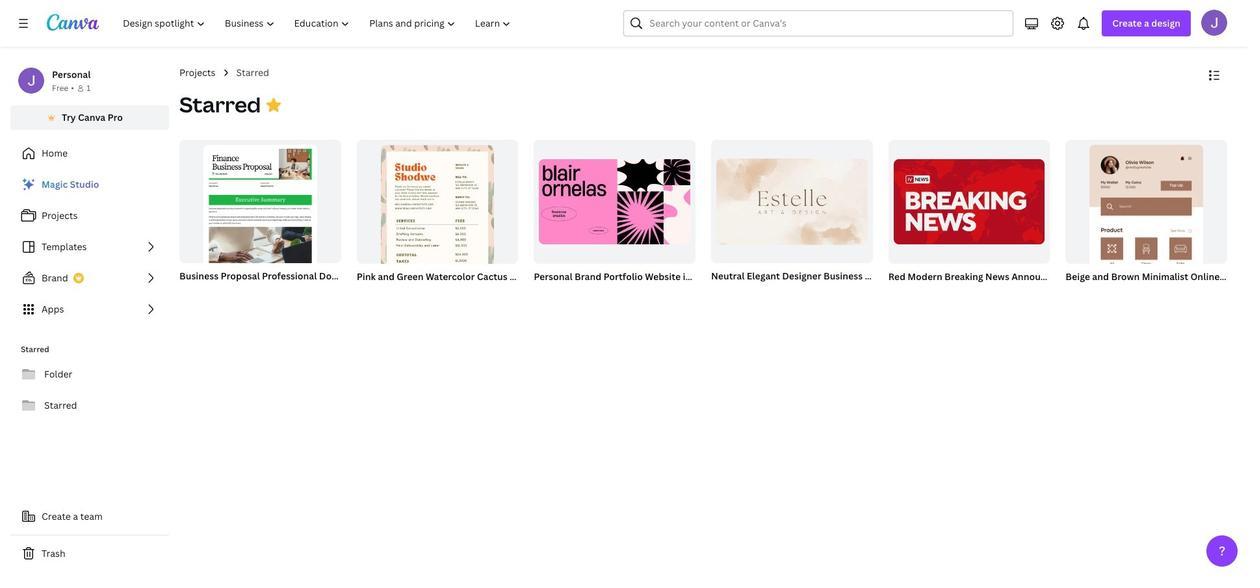 Task type: describe. For each thing, give the bounding box(es) containing it.
1 group from the left
[[177, 140, 341, 292]]

12 group from the left
[[1066, 140, 1228, 390]]

3 group from the left
[[354, 140, 519, 305]]

top level navigation element
[[114, 10, 523, 36]]

4 group from the left
[[357, 140, 519, 305]]

jacob simon image
[[1202, 10, 1228, 36]]

6 group from the left
[[534, 140, 696, 264]]



Task type: vqa. For each thing, say whether or not it's contained in the screenshot.
'Jacob Simon' "image"
yes



Task type: locate. For each thing, give the bounding box(es) containing it.
10 group from the left
[[889, 140, 1051, 264]]

11 group from the left
[[1064, 140, 1228, 390]]

list
[[10, 172, 169, 323]]

2 group from the left
[[180, 140, 341, 292]]

9 group from the left
[[886, 140, 1051, 285]]

Search search field
[[650, 11, 988, 36]]

5 group from the left
[[532, 140, 696, 285]]

None search field
[[624, 10, 1014, 36]]

group
[[177, 140, 341, 292], [180, 140, 341, 292], [354, 140, 519, 305], [357, 140, 519, 305], [532, 140, 696, 285], [534, 140, 696, 264], [709, 140, 873, 285], [712, 140, 873, 264], [886, 140, 1051, 285], [889, 140, 1051, 264], [1064, 140, 1228, 390], [1066, 140, 1228, 390]]

8 group from the left
[[712, 140, 873, 264]]

7 group from the left
[[709, 140, 873, 285]]



